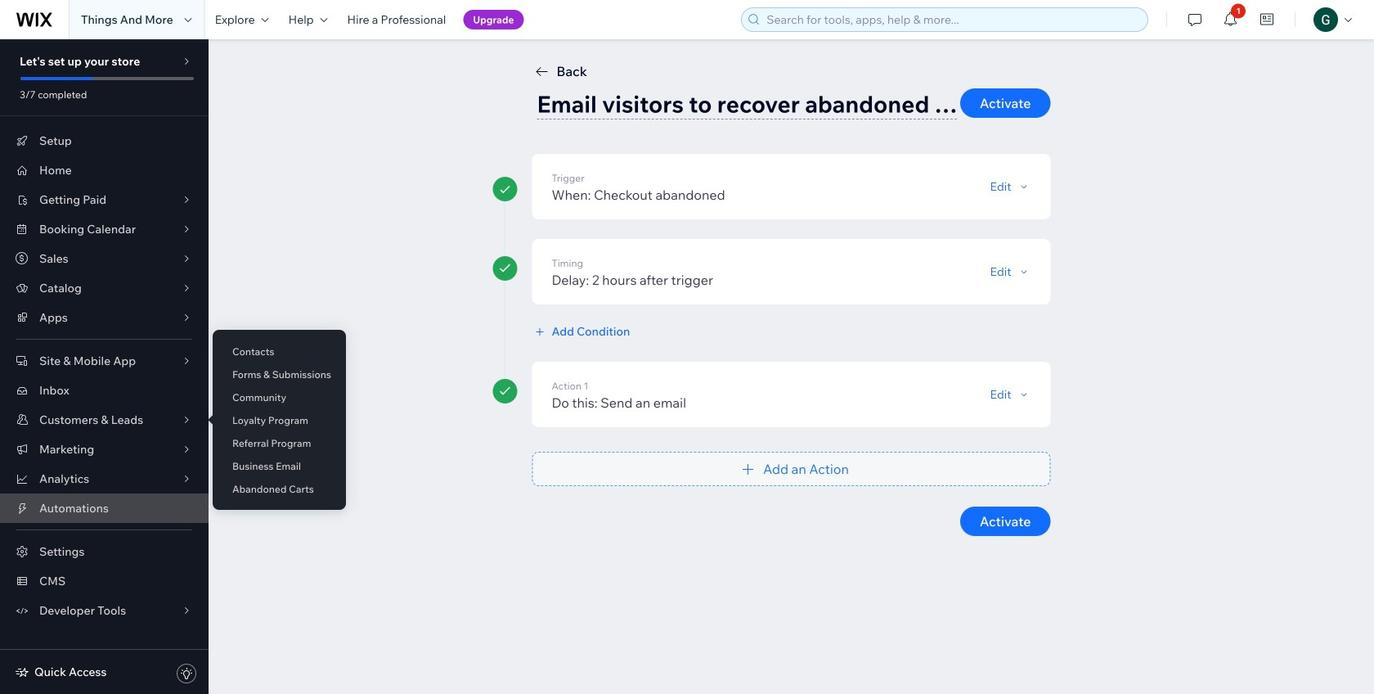 Task type: describe. For each thing, give the bounding box(es) containing it.
sidebar element
[[0, 39, 209, 694]]



Task type: vqa. For each thing, say whether or not it's contained in the screenshot.
options
no



Task type: locate. For each thing, give the bounding box(es) containing it.
Search for tools, apps, help & more... field
[[762, 8, 1144, 31]]



